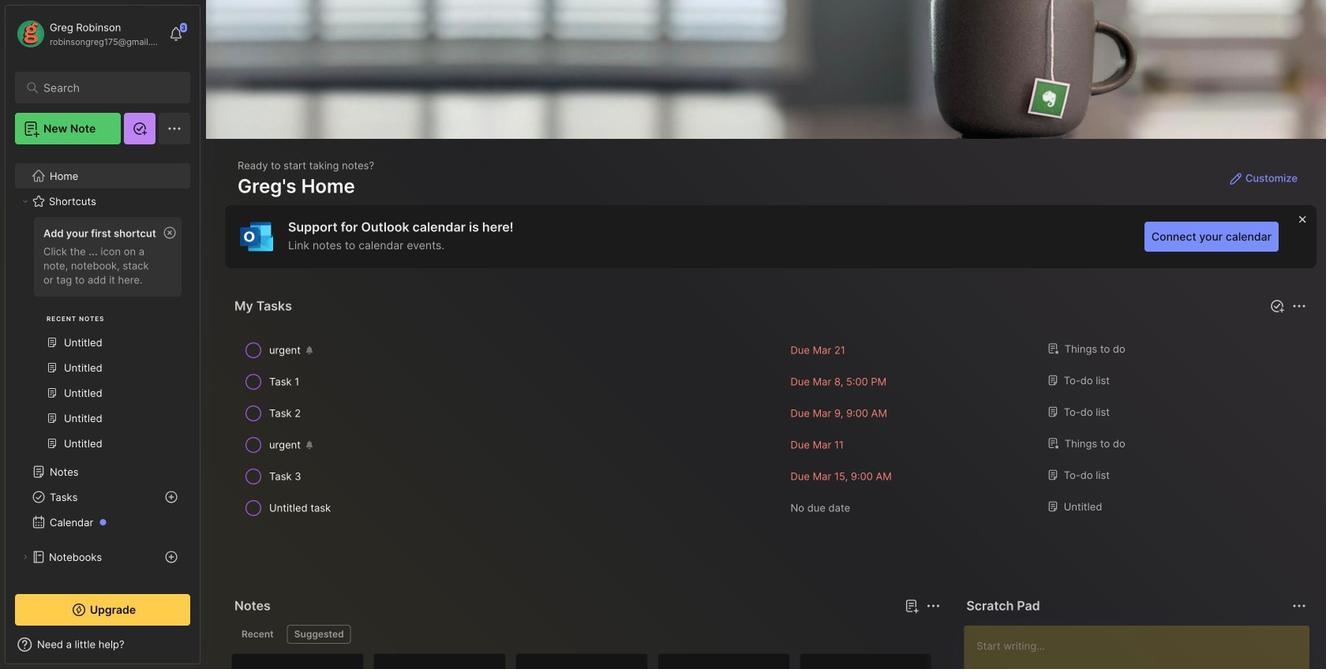 Task type: locate. For each thing, give the bounding box(es) containing it.
1 vertical spatial more actions field
[[922, 595, 945, 617]]

none search field inside main element
[[43, 78, 169, 97]]

row group
[[231, 335, 1311, 524], [231, 654, 1326, 670]]

0 horizontal spatial tab
[[235, 625, 281, 644]]

1 vertical spatial row group
[[231, 654, 1326, 670]]

Start writing… text field
[[977, 626, 1309, 670]]

tab
[[235, 625, 281, 644], [287, 625, 351, 644]]

None search field
[[43, 78, 169, 97]]

0 horizontal spatial more actions image
[[924, 597, 943, 616]]

More actions field
[[1289, 295, 1311, 317], [922, 595, 945, 617]]

1 row group from the top
[[231, 335, 1311, 524]]

more actions image
[[1290, 297, 1309, 316], [924, 597, 943, 616]]

tree
[[6, 154, 200, 655]]

group
[[15, 212, 189, 466]]

new task image
[[1270, 298, 1285, 314]]

Account field
[[15, 18, 161, 50]]

1 horizontal spatial tab
[[287, 625, 351, 644]]

2 row group from the top
[[231, 654, 1326, 670]]

0 vertical spatial row group
[[231, 335, 1311, 524]]

0 vertical spatial more actions field
[[1289, 295, 1311, 317]]

WHAT'S NEW field
[[6, 632, 200, 658]]

0 horizontal spatial more actions field
[[922, 595, 945, 617]]

0 vertical spatial more actions image
[[1290, 297, 1309, 316]]

tab list
[[235, 625, 938, 644]]



Task type: vqa. For each thing, say whether or not it's contained in the screenshot.
Account FIELD on the left of the page
yes



Task type: describe. For each thing, give the bounding box(es) containing it.
group inside main element
[[15, 212, 189, 466]]

1 horizontal spatial more actions field
[[1289, 295, 1311, 317]]

Search text field
[[43, 81, 169, 96]]

1 horizontal spatial more actions image
[[1290, 297, 1309, 316]]

1 tab from the left
[[235, 625, 281, 644]]

expand notebooks image
[[21, 553, 30, 562]]

click to collapse image
[[199, 640, 211, 659]]

2 tab from the left
[[287, 625, 351, 644]]

1 vertical spatial more actions image
[[924, 597, 943, 616]]

tree inside main element
[[6, 154, 200, 655]]

main element
[[0, 0, 205, 670]]



